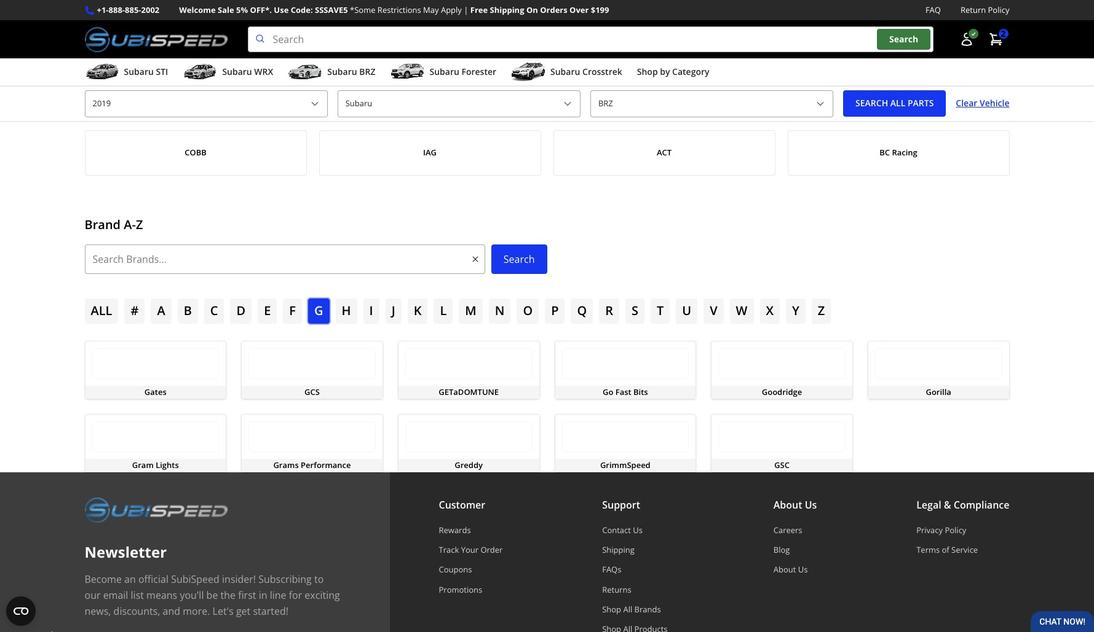 Task type: locate. For each thing, give the bounding box(es) containing it.
shop for shop by category
[[637, 66, 658, 78]]

gorilla link
[[868, 341, 1010, 400]]

&
[[944, 499, 951, 512]]

1 horizontal spatial search
[[889, 33, 919, 45]]

about us link
[[774, 565, 817, 576]]

2 vertical spatial z
[[818, 303, 825, 319]]

1 vertical spatial us
[[633, 525, 643, 536]]

about us
[[774, 499, 817, 512], [774, 565, 808, 576]]

0 vertical spatial about
[[774, 499, 802, 512]]

search button down faq 'link'
[[877, 29, 931, 50]]

z button
[[812, 299, 831, 324]]

awe
[[641, 89, 659, 100]]

1 horizontal spatial a-
[[142, 41, 150, 52]]

subaru left brz
[[327, 66, 357, 78]]

subispeed logo image
[[85, 27, 228, 52], [85, 498, 228, 523]]

discounts,
[[114, 605, 160, 619]]

about up careers
[[774, 499, 802, 512]]

subscribing
[[258, 573, 312, 587]]

k button
[[408, 299, 428, 324]]

sale
[[218, 4, 234, 15]]

|
[[464, 4, 468, 15]]

1 horizontal spatial grimmspeed link
[[555, 414, 696, 473]]

shipping down contact
[[602, 545, 635, 556]]

0 horizontal spatial shop
[[602, 605, 621, 616]]

0 vertical spatial subispeed logo image
[[85, 27, 228, 52]]

by
[[660, 66, 670, 78]]

2 horizontal spatial z
[[818, 303, 825, 319]]

4 subaru from the left
[[430, 66, 459, 78]]

sti
[[156, 66, 168, 78]]

search
[[856, 97, 888, 109]]

2
[[1001, 28, 1006, 40]]

2 vertical spatial us
[[798, 565, 808, 576]]

grimmspeed up support
[[600, 460, 651, 471]]

0 horizontal spatial policy
[[945, 525, 967, 536]]

1 vertical spatial a-
[[124, 216, 136, 233]]

brz
[[359, 66, 376, 78]]

email
[[103, 589, 128, 603]]

2 about from the top
[[774, 565, 796, 576]]

5 subaru from the left
[[551, 66, 580, 78]]

search up "bilstein"
[[889, 33, 919, 45]]

0 horizontal spatial all
[[91, 303, 112, 319]]

a subaru crosstrek thumbnail image image
[[511, 63, 546, 81]]

us down blog link
[[798, 565, 808, 576]]

z
[[150, 41, 155, 52], [136, 216, 143, 233], [818, 303, 825, 319]]

1 vertical spatial search button
[[491, 245, 547, 274]]

0 vertical spatial shipping
[[490, 4, 524, 15]]

1 horizontal spatial all
[[891, 97, 906, 109]]

gram
[[132, 460, 154, 471]]

privacy
[[917, 525, 943, 536]]

go fast bits link
[[555, 341, 696, 400]]

0 horizontal spatial search button
[[491, 245, 547, 274]]

home image
[[85, 42, 94, 52]]

started!
[[253, 605, 288, 619]]

of
[[942, 545, 950, 556]]

1 horizontal spatial z
[[150, 41, 155, 52]]

gram lights
[[132, 460, 179, 471]]

1 horizontal spatial shipping
[[602, 545, 635, 556]]

i
[[369, 303, 373, 319]]

0 horizontal spatial search
[[504, 253, 535, 266]]

grimmspeed link
[[85, 72, 307, 118], [555, 414, 696, 473]]

about us down blog link
[[774, 565, 808, 576]]

all left '#'
[[91, 303, 112, 319]]

subaru left the wrx
[[222, 66, 252, 78]]

track
[[439, 545, 459, 556]]

n button
[[489, 299, 511, 324]]

q
[[577, 303, 587, 319]]

2002
[[141, 4, 159, 15]]

goodridge
[[762, 387, 802, 398]]

# button
[[125, 299, 145, 324]]

search
[[889, 33, 919, 45], [504, 253, 535, 266]]

e
[[264, 303, 271, 319]]

shipping
[[490, 4, 524, 15], [602, 545, 635, 556]]

faqs
[[602, 565, 622, 576]]

crosstrek
[[583, 66, 622, 78]]

official
[[138, 573, 169, 587]]

list
[[131, 589, 144, 603]]

Search Brands... field
[[85, 245, 485, 274]]

1 vertical spatial shop
[[602, 605, 621, 616]]

contact
[[602, 525, 631, 536]]

about down blog
[[774, 565, 796, 576]]

factionfab
[[409, 89, 451, 100]]

0 horizontal spatial grimmspeed link
[[85, 72, 307, 118]]

search right 'clear input' icon
[[504, 253, 535, 266]]

0 vertical spatial brand
[[118, 41, 140, 52]]

factionfab link
[[319, 72, 541, 118]]

+1-888-885-2002
[[97, 4, 159, 15]]

1 vertical spatial shipping
[[602, 545, 635, 556]]

may
[[423, 4, 439, 15]]

j button
[[385, 299, 401, 324]]

x
[[766, 303, 774, 319]]

888-
[[109, 4, 125, 15]]

0 horizontal spatial a-
[[124, 216, 136, 233]]

Select Model button
[[590, 90, 834, 117]]

subaru wrx
[[222, 66, 273, 78]]

shipping left the on
[[490, 4, 524, 15]]

in
[[259, 589, 267, 603]]

parts
[[908, 97, 934, 109]]

blog
[[774, 545, 790, 556]]

0 vertical spatial policy
[[988, 4, 1010, 15]]

shop left by
[[637, 66, 658, 78]]

1 vertical spatial brand
[[85, 216, 121, 233]]

1 subaru from the left
[[124, 66, 154, 78]]

subaru inside 'dropdown button'
[[327, 66, 357, 78]]

1 vertical spatial subispeed logo image
[[85, 498, 228, 523]]

welcome
[[179, 4, 216, 15]]

gates link
[[85, 341, 226, 400]]

s button
[[626, 299, 645, 324]]

grams performance link
[[241, 414, 383, 473]]

bc racing link
[[788, 130, 1010, 176]]

subaru left sti
[[124, 66, 154, 78]]

order
[[481, 545, 503, 556]]

j
[[392, 303, 395, 319]]

act
[[657, 147, 672, 158]]

0 vertical spatial all
[[891, 97, 906, 109]]

policy up 2
[[988, 4, 1010, 15]]

shop inside dropdown button
[[637, 66, 658, 78]]

use
[[274, 4, 289, 15]]

0 vertical spatial search button
[[877, 29, 931, 50]]

1 vertical spatial about
[[774, 565, 796, 576]]

0 vertical spatial grimmspeed link
[[85, 72, 307, 118]]

1 vertical spatial z
[[136, 216, 143, 233]]

r button
[[599, 299, 619, 324]]

1 vertical spatial policy
[[945, 525, 967, 536]]

about us up careers link
[[774, 499, 817, 512]]

search button right 'clear input' icon
[[491, 245, 547, 274]]

faq link
[[926, 4, 941, 17]]

1 vertical spatial grimmspeed link
[[555, 414, 696, 473]]

return
[[961, 4, 986, 15]]

subaru brz button
[[288, 61, 376, 86]]

us up careers link
[[805, 499, 817, 512]]

0 vertical spatial shop
[[637, 66, 658, 78]]

gates
[[144, 387, 167, 398]]

2 subaru from the left
[[222, 66, 252, 78]]

subispeed logo image down gram lights
[[85, 498, 228, 523]]

promotions
[[439, 585, 482, 596]]

about
[[774, 499, 802, 512], [774, 565, 796, 576]]

shop by category button
[[637, 61, 710, 86]]

1 horizontal spatial policy
[[988, 4, 1010, 15]]

subaru forester button
[[390, 61, 496, 86]]

let's
[[213, 605, 234, 619]]

bc
[[880, 147, 890, 158]]

shop left all
[[602, 605, 621, 616]]

us up shipping link
[[633, 525, 643, 536]]

privacy policy
[[917, 525, 967, 536]]

policy up the terms of service link
[[945, 525, 967, 536]]

button image
[[959, 32, 974, 47]]

a-
[[142, 41, 150, 52], [124, 216, 136, 233]]

0 vertical spatial grimmspeed
[[170, 89, 221, 100]]

a subaru wrx thumbnail image image
[[183, 63, 217, 81]]

shipping link
[[602, 545, 674, 556]]

us for contact us "link"
[[633, 525, 643, 536]]

grimmspeed down "a subaru wrx thumbnail image"
[[170, 89, 221, 100]]

subaru up select make image
[[551, 66, 580, 78]]

subaru up factionfab
[[430, 66, 459, 78]]

i button
[[363, 299, 379, 324]]

us
[[805, 499, 817, 512], [633, 525, 643, 536], [798, 565, 808, 576]]

1 horizontal spatial search button
[[877, 29, 931, 50]]

3 subaru from the left
[[327, 66, 357, 78]]

service
[[952, 545, 978, 556]]

welcome sale 5% off*. use code: sssave5
[[179, 4, 348, 15]]

compliance
[[954, 499, 1010, 512]]

search button
[[877, 29, 931, 50], [491, 245, 547, 274]]

0 vertical spatial us
[[805, 499, 817, 512]]

1 vertical spatial all
[[91, 303, 112, 319]]

0 vertical spatial about us
[[774, 499, 817, 512]]

policy for privacy policy
[[945, 525, 967, 536]]

1 vertical spatial grimmspeed
[[600, 460, 651, 471]]

1 vertical spatial about us
[[774, 565, 808, 576]]

us for about us "link"
[[798, 565, 808, 576]]

0 horizontal spatial grimmspeed
[[170, 89, 221, 100]]

v
[[710, 303, 718, 319]]

all left parts
[[891, 97, 906, 109]]

search button for 2 button
[[877, 29, 931, 50]]

subispeed logo image down 2002
[[85, 27, 228, 52]]

p
[[551, 303, 559, 319]]

subaru wrx button
[[183, 61, 273, 86]]

subaru sti button
[[85, 61, 168, 86]]

coupons
[[439, 565, 472, 576]]

e button
[[258, 299, 277, 324]]

0 vertical spatial a-
[[142, 41, 150, 52]]

1 horizontal spatial shop
[[637, 66, 658, 78]]



Task type: vqa. For each thing, say whether or not it's contained in the screenshot.
Terms of Service
yes



Task type: describe. For each thing, give the bounding box(es) containing it.
0 vertical spatial search
[[889, 33, 919, 45]]

faq
[[926, 4, 941, 15]]

z inside button
[[818, 303, 825, 319]]

return policy
[[961, 4, 1010, 15]]

customer
[[439, 499, 485, 512]]

a subaru forester thumbnail image image
[[390, 63, 425, 81]]

subaru crosstrek button
[[511, 61, 622, 86]]

shop for shop all brands
[[602, 605, 621, 616]]

q button
[[571, 299, 593, 324]]

d button
[[230, 299, 252, 324]]

k
[[414, 303, 422, 319]]

shop all brands link
[[602, 605, 674, 616]]

clear
[[956, 97, 978, 109]]

u button
[[676, 299, 698, 324]]

brands
[[635, 605, 661, 616]]

subaru for subaru brz
[[327, 66, 357, 78]]

a button
[[151, 299, 171, 324]]

a
[[157, 303, 165, 319]]

subaru crosstrek
[[551, 66, 622, 78]]

1 about from the top
[[774, 499, 802, 512]]

vehicle
[[980, 97, 1010, 109]]

select model image
[[816, 99, 826, 109]]

gorilla
[[926, 387, 951, 398]]

sssave5
[[315, 4, 348, 15]]

an
[[124, 573, 136, 587]]

+1-888-885-2002 link
[[97, 4, 159, 17]]

goodridge link
[[711, 341, 853, 400]]

1 vertical spatial brand a-z
[[85, 216, 143, 233]]

performance
[[301, 460, 351, 471]]

1 horizontal spatial grimmspeed
[[600, 460, 651, 471]]

clear input image
[[470, 255, 480, 265]]

bc racing
[[880, 147, 918, 158]]

brand a-z link
[[118, 41, 165, 52]]

get
[[236, 605, 251, 619]]

support
[[602, 499, 640, 512]]

y button
[[786, 299, 806, 324]]

open widget image
[[6, 597, 36, 627]]

subaru for subaru wrx
[[222, 66, 252, 78]]

r
[[605, 303, 613, 319]]

b button
[[178, 299, 198, 324]]

2 about us from the top
[[774, 565, 808, 576]]

u
[[682, 303, 691, 319]]

subaru for subaru sti
[[124, 66, 154, 78]]

search button for # button
[[491, 245, 547, 274]]

t button
[[651, 299, 670, 324]]

policy for return policy
[[988, 4, 1010, 15]]

0 horizontal spatial shipping
[[490, 4, 524, 15]]

insider!
[[222, 573, 256, 587]]

l
[[440, 303, 447, 319]]

restrictions
[[378, 4, 421, 15]]

gcs
[[305, 387, 320, 398]]

select make image
[[563, 99, 573, 109]]

search all parts
[[856, 97, 934, 109]]

o
[[523, 303, 533, 319]]

privacy policy link
[[917, 525, 1010, 536]]

shop by category
[[637, 66, 710, 78]]

f button
[[283, 299, 302, 324]]

careers link
[[774, 525, 817, 536]]

$199
[[591, 4, 609, 15]]

0 vertical spatial brand a-z
[[118, 41, 155, 52]]

gcs link
[[241, 341, 383, 400]]

fast
[[616, 387, 631, 398]]

racing
[[892, 147, 918, 158]]

a subaru brz thumbnail image image
[[288, 63, 322, 81]]

subaru sti
[[124, 66, 168, 78]]

c
[[210, 303, 218, 319]]

blog link
[[774, 545, 817, 556]]

over
[[570, 4, 589, 15]]

bilstein
[[884, 89, 913, 100]]

h button
[[336, 299, 357, 324]]

select year image
[[310, 99, 320, 109]]

search input field
[[248, 27, 933, 52]]

f
[[289, 303, 296, 319]]

a subaru sti thumbnail image image
[[85, 63, 119, 81]]

g button
[[308, 299, 329, 324]]

gsc link
[[711, 414, 853, 473]]

x button
[[760, 299, 780, 324]]

getadomtune link
[[398, 341, 540, 400]]

newsletter
[[85, 542, 167, 563]]

1 about us from the top
[[774, 499, 817, 512]]

to
[[314, 573, 324, 587]]

2 subispeed logo image from the top
[[85, 498, 228, 523]]

h
[[342, 303, 351, 319]]

careers
[[774, 525, 802, 536]]

means
[[146, 589, 177, 603]]

cobb
[[185, 147, 207, 158]]

awe tuning link
[[553, 72, 775, 118]]

*some restrictions may apply | free shipping on orders over $199
[[350, 4, 609, 15]]

apply
[[441, 4, 462, 15]]

bilstein link
[[788, 72, 1010, 118]]

cobb link
[[85, 130, 307, 176]]

p button
[[545, 299, 565, 324]]

iag link
[[319, 130, 541, 176]]

returns link
[[602, 585, 674, 596]]

terms of service
[[917, 545, 978, 556]]

faqs link
[[602, 565, 674, 576]]

for
[[289, 589, 302, 603]]

clear vehicle button
[[956, 91, 1010, 117]]

#
[[131, 303, 139, 319]]

Select Year button
[[85, 90, 328, 117]]

all
[[623, 605, 632, 616]]

go fast bits
[[603, 387, 648, 398]]

your
[[461, 545, 479, 556]]

track your order
[[439, 545, 503, 556]]

1 subispeed logo image from the top
[[85, 27, 228, 52]]

forester
[[462, 66, 496, 78]]

subaru for subaru crosstrek
[[551, 66, 580, 78]]

getadomtune
[[439, 387, 499, 398]]

0 horizontal spatial z
[[136, 216, 143, 233]]

1 vertical spatial search
[[504, 253, 535, 266]]

o button
[[517, 299, 539, 324]]

all button
[[85, 299, 118, 324]]

grams performance
[[273, 460, 351, 471]]

0 vertical spatial z
[[150, 41, 155, 52]]

subaru for subaru forester
[[430, 66, 459, 78]]

Select Make button
[[338, 90, 581, 117]]

shop all brands
[[602, 605, 661, 616]]



